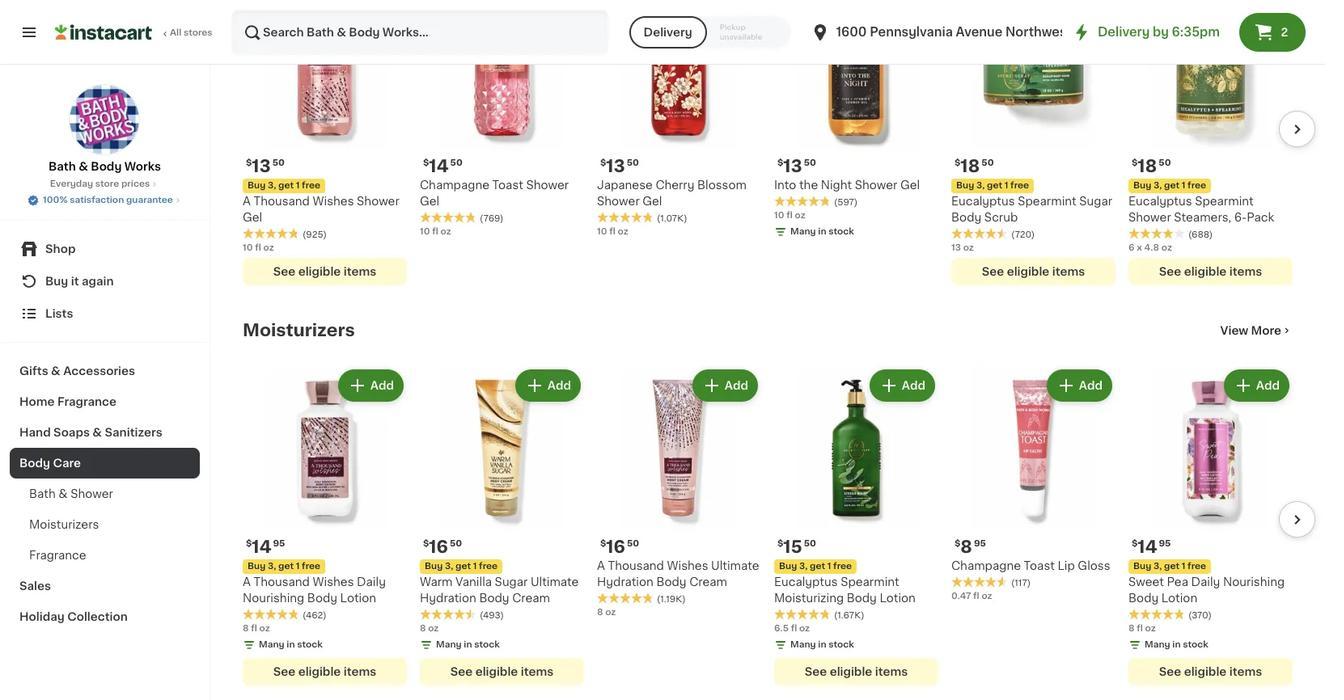 Task type: locate. For each thing, give the bounding box(es) containing it.
many for eucalyptus spearmint moisturizing body lotion
[[791, 641, 816, 650]]

buy up x
[[1134, 181, 1152, 190]]

0 vertical spatial wishes
[[313, 196, 354, 207]]

3 lotion from the left
[[1162, 593, 1198, 604]]

eligible down (370)
[[1184, 667, 1227, 678]]

1 horizontal spatial $ 14 95
[[1132, 539, 1171, 556]]

oz down a thousand wishes shower gel
[[263, 244, 274, 252]]

in down a thousand wishes daily nourishing body lotion
[[287, 641, 295, 650]]

into
[[774, 180, 797, 191]]

18 up eucalyptus spearmint sugar body scrub
[[961, 158, 980, 175]]

many in stock down (462)
[[259, 641, 323, 650]]

bath down body care
[[29, 489, 56, 500]]

nourishing inside a thousand wishes daily nourishing body lotion
[[243, 593, 304, 604]]

a inside a thousand wishes daily nourishing body lotion
[[243, 577, 251, 588]]

(1.07k)
[[657, 214, 688, 223]]

oz down sweet
[[1145, 625, 1156, 634]]

1 up "eucalyptus spearmint shower steamers, 6-pack"
[[1182, 181, 1186, 190]]

18
[[961, 158, 980, 175], [1138, 158, 1157, 175]]

daily inside sweet pea daily nourishing body lotion
[[1191, 577, 1220, 588]]

eligible
[[298, 266, 341, 278], [1007, 266, 1050, 278], [1184, 266, 1227, 278], [298, 667, 341, 678], [476, 667, 518, 678], [830, 667, 873, 678], [1184, 667, 1227, 678]]

buy 3, get 1 free up a thousand wishes daily nourishing body lotion
[[248, 562, 320, 571]]

add for a thousand wishes daily nourishing body lotion
[[370, 380, 394, 392]]

1 horizontal spatial hydration
[[597, 577, 654, 588]]

spearmint
[[1018, 196, 1077, 207], [1195, 196, 1254, 207], [841, 577, 900, 588]]

fl down a thousand wishes shower gel
[[255, 244, 261, 252]]

2 $ 16 50 from the left
[[600, 539, 639, 556]]

2 add button from the left
[[517, 371, 579, 401]]

1 up scrub
[[1005, 181, 1009, 190]]

(720)
[[1011, 231, 1035, 240]]

get up vanilla
[[456, 562, 471, 571]]

4 add from the left
[[902, 380, 926, 392]]

1 vertical spatial hydration
[[420, 593, 476, 604]]

fl for champagne toast shower gel
[[432, 227, 438, 236]]

10 fl oz down japanese
[[597, 227, 628, 236]]

1 $ 16 50 from the left
[[423, 539, 462, 556]]

0 vertical spatial moisturizers link
[[243, 321, 355, 341]]

champagne inside "champagne toast shower gel"
[[420, 180, 490, 191]]

14 up a thousand wishes daily nourishing body lotion
[[252, 539, 272, 556]]

0 horizontal spatial delivery
[[644, 27, 692, 38]]

10
[[774, 211, 784, 220], [420, 227, 430, 236], [597, 227, 607, 236], [243, 244, 253, 252]]

toast
[[492, 180, 523, 191], [1024, 561, 1055, 572]]

in for night
[[818, 227, 827, 236]]

buy 3, get 1 free for eucalyptus spearmint shower steamers, 6-pack
[[1134, 181, 1206, 190]]

2
[[1281, 27, 1288, 38]]

add for sweet pea daily nourishing body lotion
[[1256, 380, 1280, 392]]

add button for sweet pea daily nourishing body lotion
[[1226, 371, 1288, 401]]

toast for 14
[[492, 180, 523, 191]]

1 horizontal spatial spearmint
[[1018, 196, 1077, 207]]

5 add button from the left
[[1048, 371, 1111, 401]]

(688)
[[1189, 231, 1213, 240]]

body care link
[[10, 448, 200, 479]]

buy 3, get 1 free up vanilla
[[425, 562, 498, 571]]

buy 3, get 1 free for sweet pea daily nourishing body lotion
[[1134, 562, 1206, 571]]

buy 3, get 1 free for warm vanilla sugar ultimate hydration body cream
[[425, 562, 498, 571]]

a inside a thousand wishes shower gel
[[243, 196, 251, 207]]

spearmint up (720)
[[1018, 196, 1077, 207]]

body inside eucalyptus spearmint moisturizing body lotion
[[847, 593, 877, 604]]

in for wishes
[[287, 641, 295, 650]]

free for hydration
[[479, 562, 498, 571]]

1 horizontal spatial 14
[[429, 158, 449, 175]]

10 for into the night shower gel
[[774, 211, 784, 220]]

10 fl oz down into
[[774, 211, 806, 220]]

shower inside "champagne toast shower gel"
[[526, 180, 569, 191]]

13 for buy
[[252, 158, 271, 175]]

thousand inside a thousand wishes shower gel
[[254, 196, 310, 207]]

in down sweet pea daily nourishing body lotion
[[1173, 641, 1181, 650]]

14 up sweet
[[1138, 539, 1158, 556]]

body up 13 oz
[[952, 212, 982, 223]]

10 fl oz
[[774, 211, 806, 220], [420, 227, 451, 236], [597, 227, 628, 236], [243, 244, 274, 252]]

buy it again
[[45, 276, 114, 287]]

1 horizontal spatial eucalyptus
[[952, 196, 1015, 207]]

bath for bath & shower
[[29, 489, 56, 500]]

get up a thousand wishes daily nourishing body lotion
[[278, 562, 294, 571]]

1 vertical spatial champagne
[[952, 561, 1021, 572]]

see eligible items button for 6-
[[1129, 258, 1293, 286]]

6 add from the left
[[1256, 380, 1280, 392]]

soaps
[[53, 427, 90, 439]]

0 horizontal spatial $ 18 50
[[955, 158, 994, 175]]

item carousel region
[[243, 0, 1316, 295], [220, 360, 1316, 696]]

$ 13 50 for japanese
[[600, 158, 639, 175]]

spearmint for scrub
[[1018, 196, 1077, 207]]

3, down $ 15 50
[[799, 562, 808, 571]]

lotion inside sweet pea daily nourishing body lotion
[[1162, 593, 1198, 604]]

0 horizontal spatial 95
[[273, 540, 285, 549]]

fragrance
[[57, 396, 116, 408], [29, 550, 86, 562]]

$ inside $ 14 50
[[423, 159, 429, 167]]

body up (462)
[[307, 593, 337, 604]]

0 horizontal spatial $ 16 50
[[423, 539, 462, 556]]

in down moisturizing on the right bottom
[[818, 641, 827, 650]]

nourishing right the pea
[[1223, 577, 1285, 588]]

0 horizontal spatial cream
[[512, 593, 550, 604]]

0 vertical spatial hydration
[[597, 577, 654, 588]]

1 vertical spatial a
[[597, 561, 605, 572]]

see eligible items button down (370)
[[1129, 659, 1293, 686]]

in
[[818, 227, 827, 236], [287, 641, 295, 650], [464, 641, 472, 650], [818, 641, 827, 650], [1173, 641, 1181, 650]]

1 for hydration
[[473, 562, 477, 571]]

stock for daily
[[1183, 641, 1209, 650]]

many
[[791, 227, 816, 236], [259, 641, 285, 650], [436, 641, 462, 650], [791, 641, 816, 650], [1145, 641, 1171, 650]]

0 vertical spatial toast
[[492, 180, 523, 191]]

buy 3, get 1 free up the pea
[[1134, 562, 1206, 571]]

8 for a thousand wishes daily nourishing body lotion
[[243, 625, 249, 634]]

3, for warm vanilla sugar ultimate hydration body cream
[[445, 562, 453, 571]]

2 95 from the left
[[974, 540, 986, 549]]

1 18 from the left
[[961, 158, 980, 175]]

buy 3, get 1 free up scrub
[[956, 181, 1029, 190]]

1 vertical spatial item carousel region
[[220, 360, 1316, 696]]

0 vertical spatial ultimate
[[711, 561, 759, 572]]

3, up a thousand wishes shower gel
[[268, 181, 276, 190]]

2 $ 18 50 from the left
[[1132, 158, 1171, 175]]

2 $ 13 50 from the left
[[600, 158, 639, 175]]

1 daily from the left
[[357, 577, 386, 588]]

0 horizontal spatial $ 13 50
[[246, 158, 285, 175]]

0.47
[[952, 592, 971, 601]]

1 horizontal spatial 16
[[606, 539, 625, 556]]

$ 18 50 up scrub
[[955, 158, 994, 175]]

wishes inside a thousand wishes ultimate hydration body cream
[[667, 561, 708, 572]]

body down sweet
[[1129, 593, 1159, 604]]

many in stock for daily
[[1145, 641, 1209, 650]]

add
[[370, 380, 394, 392], [548, 380, 571, 392], [725, 380, 748, 392], [902, 380, 926, 392], [1079, 380, 1103, 392], [1256, 380, 1280, 392]]

16 for thousand
[[606, 539, 625, 556]]

0 horizontal spatial eucalyptus
[[774, 577, 838, 588]]

0 horizontal spatial 16
[[429, 539, 448, 556]]

free up eucalyptus spearmint sugar body scrub
[[1011, 181, 1029, 190]]

cream
[[690, 577, 727, 588], [512, 593, 550, 604]]

18 up "eucalyptus spearmint shower steamers, 6-pack"
[[1138, 158, 1157, 175]]

gel inside "champagne toast shower gel"
[[420, 196, 440, 207]]

1 vertical spatial ultimate
[[531, 577, 579, 588]]

gel for into the night shower gel
[[901, 180, 920, 191]]

2 8 fl oz from the left
[[1129, 625, 1156, 634]]

many down 6.5 fl oz
[[791, 641, 816, 650]]

2 horizontal spatial 95
[[1159, 540, 1171, 549]]

get up a thousand wishes shower gel
[[278, 181, 294, 190]]

gifts
[[19, 366, 48, 377]]

fragrance inside 'link'
[[57, 396, 116, 408]]

0 horizontal spatial daily
[[357, 577, 386, 588]]

1 vertical spatial cream
[[512, 593, 550, 604]]

$ 16 50
[[423, 539, 462, 556], [600, 539, 639, 556]]

8 for sweet pea daily nourishing body lotion
[[1129, 625, 1135, 634]]

product group
[[243, 0, 407, 286], [420, 0, 584, 239], [597, 0, 761, 239], [952, 0, 1116, 286], [1129, 0, 1293, 286], [243, 367, 407, 686], [420, 367, 584, 686], [597, 367, 761, 620], [774, 367, 939, 686], [952, 367, 1116, 604], [1129, 367, 1293, 686]]

body up (1.19k)
[[657, 577, 687, 588]]

spearmint inside eucalyptus spearmint moisturizing body lotion
[[841, 577, 900, 588]]

0 horizontal spatial toast
[[492, 180, 523, 191]]

gel
[[901, 180, 920, 191], [420, 196, 440, 207], [643, 196, 662, 207], [243, 212, 262, 223]]

2 lotion from the left
[[880, 593, 916, 604]]

(370)
[[1189, 612, 1212, 621]]

body inside sweet pea daily nourishing body lotion
[[1129, 593, 1159, 604]]

buy 3, get 1 free up a thousand wishes shower gel
[[248, 181, 320, 190]]

get down $ 15 50
[[810, 562, 825, 571]]

eucalyptus up moisturizing on the right bottom
[[774, 577, 838, 588]]

$ 13 50 up a thousand wishes shower gel
[[246, 158, 285, 175]]

3 add button from the left
[[694, 371, 757, 401]]

stock down "(1.67k)"
[[829, 641, 854, 650]]

0 horizontal spatial hydration
[[420, 593, 476, 604]]

everyday
[[50, 180, 93, 189]]

ultimate inside warm vanilla sugar ultimate hydration body cream
[[531, 577, 579, 588]]

oz down eucalyptus spearmint sugar body scrub
[[963, 244, 974, 252]]

$
[[246, 159, 252, 167], [423, 159, 429, 167], [600, 159, 606, 167], [778, 159, 784, 167], [955, 159, 961, 167], [1132, 159, 1138, 167], [246, 540, 252, 549], [423, 540, 429, 549], [600, 540, 606, 549], [778, 540, 784, 549], [955, 540, 961, 549], [1132, 540, 1138, 549]]

1 add button from the left
[[340, 371, 402, 401]]

see eligible items down the '(688)'
[[1159, 266, 1262, 278]]

ultimate inside a thousand wishes ultimate hydration body cream
[[711, 561, 759, 572]]

1 $ 18 50 from the left
[[955, 158, 994, 175]]

0 vertical spatial bath
[[49, 161, 76, 172]]

$ 14 95 for a
[[246, 539, 285, 556]]

1 up a thousand wishes daily nourishing body lotion
[[296, 562, 300, 571]]

wishes up (1.19k)
[[667, 561, 708, 572]]

many down the
[[791, 227, 816, 236]]

14
[[429, 158, 449, 175], [252, 539, 272, 556], [1138, 539, 1158, 556]]

accessories
[[63, 366, 135, 377]]

see eligible items down "(1.67k)"
[[805, 667, 908, 678]]

ultimate for buy 3, get 1 free
[[531, 577, 579, 588]]

see eligible items button down the '(688)'
[[1129, 258, 1293, 286]]

0 horizontal spatial nourishing
[[243, 593, 304, 604]]

fl down japanese
[[609, 227, 616, 236]]

1 vertical spatial bath
[[29, 489, 56, 500]]

1 vertical spatial sugar
[[495, 577, 528, 588]]

gel inside a thousand wishes shower gel
[[243, 212, 262, 223]]

1 up a thousand wishes shower gel
[[296, 181, 300, 190]]

get
[[278, 181, 294, 190], [987, 181, 1003, 190], [1164, 181, 1180, 190], [278, 562, 294, 571], [456, 562, 471, 571], [810, 562, 825, 571], [1164, 562, 1180, 571]]

add for warm vanilla sugar ultimate hydration body cream
[[548, 380, 571, 392]]

& for body
[[79, 161, 88, 172]]

2 horizontal spatial 14
[[1138, 539, 1158, 556]]

6 add button from the left
[[1226, 371, 1288, 401]]

gel inside 'japanese cherry blossom shower gel'
[[643, 196, 662, 207]]

1 horizontal spatial champagne
[[952, 561, 1021, 572]]

50 right the 15
[[804, 540, 816, 549]]

& right gifts
[[51, 366, 61, 377]]

& right soaps
[[93, 427, 102, 439]]

steamers,
[[1174, 212, 1232, 223]]

eligible down (720)
[[1007, 266, 1050, 278]]

spearmint up 6-
[[1195, 196, 1254, 207]]

0 horizontal spatial 14
[[252, 539, 272, 556]]

see eligible items button down (462)
[[243, 659, 407, 686]]

$ inside the '$ 8 95'
[[955, 540, 961, 549]]

1 16 from the left
[[429, 539, 448, 556]]

add button for warm vanilla sugar ultimate hydration body cream
[[517, 371, 579, 401]]

3, up sweet
[[1154, 562, 1162, 571]]

16 up a thousand wishes ultimate hydration body cream on the bottom
[[606, 539, 625, 556]]

1 vertical spatial moisturizers
[[29, 519, 99, 531]]

$ 14 95
[[246, 539, 285, 556], [1132, 539, 1171, 556]]

wishes inside a thousand wishes shower gel
[[313, 196, 354, 207]]

sugar for 18
[[1080, 196, 1113, 207]]

shop link
[[10, 233, 200, 265]]

toast inside "champagne toast shower gel"
[[492, 180, 523, 191]]

many in stock inside product group
[[791, 641, 854, 650]]

1 horizontal spatial 18
[[1138, 158, 1157, 175]]

free up a thousand wishes daily nourishing body lotion
[[302, 562, 320, 571]]

shower inside a thousand wishes shower gel
[[357, 196, 399, 207]]

delivery button
[[629, 16, 707, 49]]

fl down $ 14 50
[[432, 227, 438, 236]]

free for lotion
[[833, 562, 852, 571]]

2 horizontal spatial lotion
[[1162, 593, 1198, 604]]

0 vertical spatial 8 oz
[[597, 608, 616, 617]]

shower inside 'japanese cherry blossom shower gel'
[[597, 196, 640, 207]]

fragrance link
[[10, 541, 200, 571]]

fl for eucalyptus spearmint moisturizing body lotion
[[791, 625, 797, 634]]

3, inside product group
[[799, 562, 808, 571]]

0 vertical spatial nourishing
[[1223, 577, 1285, 588]]

eucalyptus up scrub
[[952, 196, 1015, 207]]

fl
[[787, 211, 793, 220], [432, 227, 438, 236], [609, 227, 616, 236], [255, 244, 261, 252], [973, 592, 980, 601], [251, 625, 257, 634], [791, 625, 797, 634], [1137, 625, 1143, 634]]

a inside a thousand wishes ultimate hydration body cream
[[597, 561, 605, 572]]

service type group
[[629, 16, 791, 49]]

0 vertical spatial thousand
[[254, 196, 310, 207]]

15
[[784, 539, 802, 556]]

2 vertical spatial a
[[243, 577, 251, 588]]

14 for a thousand wishes daily nourishing body lotion
[[252, 539, 272, 556]]

0 horizontal spatial spearmint
[[841, 577, 900, 588]]

sugar for 16
[[495, 577, 528, 588]]

2 add from the left
[[548, 380, 571, 392]]

4 add button from the left
[[871, 371, 934, 401]]

sugar
[[1080, 196, 1113, 207], [495, 577, 528, 588]]

see eligible items button
[[243, 258, 407, 286], [952, 258, 1116, 286], [1129, 258, 1293, 286], [243, 659, 407, 686], [420, 659, 584, 686], [774, 659, 939, 686], [1129, 659, 1293, 686]]

2 18 from the left
[[1138, 158, 1157, 175]]

hydration inside a thousand wishes ultimate hydration body cream
[[597, 577, 654, 588]]

spearmint inside "eucalyptus spearmint shower steamers, 6-pack"
[[1195, 196, 1254, 207]]

1 vertical spatial 8 oz
[[420, 625, 439, 634]]

16 for 3,
[[429, 539, 448, 556]]

0 horizontal spatial champagne
[[420, 180, 490, 191]]

$ 14 95 up sweet
[[1132, 539, 1171, 556]]

eucalyptus inside eucalyptus spearmint sugar body scrub
[[952, 196, 1015, 207]]

13
[[252, 158, 271, 175], [606, 158, 625, 175], [784, 158, 802, 175], [952, 244, 961, 252]]

3 add from the left
[[725, 380, 748, 392]]

free up a thousand wishes shower gel
[[302, 181, 320, 190]]

cream inside warm vanilla sugar ultimate hydration body cream
[[512, 593, 550, 604]]

95 for a
[[273, 540, 285, 549]]

1 horizontal spatial $ 18 50
[[1132, 158, 1171, 175]]

10 fl oz for japanese cherry blossom shower gel
[[597, 227, 628, 236]]

wishes inside a thousand wishes daily nourishing body lotion
[[313, 577, 354, 588]]

2 vertical spatial thousand
[[254, 577, 310, 588]]

see eligible items for nourishing
[[273, 667, 376, 678]]

2 $ 14 95 from the left
[[1132, 539, 1171, 556]]

1 horizontal spatial lotion
[[880, 593, 916, 604]]

items for eucalyptus spearmint moisturizing body lotion
[[875, 667, 908, 678]]

delivery for delivery
[[644, 27, 692, 38]]

1 horizontal spatial cream
[[690, 577, 727, 588]]

2 vertical spatial wishes
[[313, 577, 354, 588]]

items for eucalyptus spearmint sugar body scrub
[[1052, 266, 1085, 278]]

50 up a thousand wishes shower gel
[[272, 159, 285, 167]]

14 up "champagne toast shower gel"
[[429, 158, 449, 175]]

0 vertical spatial sugar
[[1080, 196, 1113, 207]]

10 fl oz for into the night shower gel
[[774, 211, 806, 220]]

2 horizontal spatial eucalyptus
[[1129, 196, 1192, 207]]

toast for 8
[[1024, 561, 1055, 572]]

body inside warm vanilla sugar ultimate hydration body cream
[[479, 593, 509, 604]]

10 for a thousand wishes shower gel
[[243, 244, 253, 252]]

fl down sweet
[[1137, 625, 1143, 634]]

night
[[821, 180, 852, 191]]

prices
[[121, 180, 150, 189]]

eligible down (493)
[[476, 667, 518, 678]]

see eligible items button down (925)
[[243, 258, 407, 286]]

stock for night
[[829, 227, 854, 236]]

toast inside product group
[[1024, 561, 1055, 572]]

spearmint for 6-
[[1195, 196, 1254, 207]]

get for a thousand wishes shower gel
[[278, 181, 294, 190]]

buy down the 15
[[779, 562, 797, 571]]

$ 18 50 up "eucalyptus spearmint shower steamers, 6-pack"
[[1132, 158, 1171, 175]]

1 vertical spatial wishes
[[667, 561, 708, 572]]

0 vertical spatial champagne
[[420, 180, 490, 191]]

0 horizontal spatial 8 fl oz
[[243, 625, 270, 634]]

1 $ 13 50 from the left
[[246, 158, 285, 175]]

1 horizontal spatial 95
[[974, 540, 986, 549]]

champagne toast shower gel
[[420, 180, 569, 207]]

sugar inside warm vanilla sugar ultimate hydration body cream
[[495, 577, 528, 588]]

stock down the '(597)'
[[829, 227, 854, 236]]

Search field
[[233, 11, 606, 53]]

many in stock for night
[[791, 227, 854, 236]]

(462)
[[303, 612, 327, 621]]

1 horizontal spatial $ 13 50
[[600, 158, 639, 175]]

lists
[[45, 308, 73, 320]]

13 for japanese
[[606, 158, 625, 175]]

stock for sugar
[[474, 641, 500, 650]]

50 inside $ 14 50
[[450, 159, 463, 167]]

thousand for 14
[[254, 196, 310, 207]]

body up store
[[91, 161, 122, 172]]

toast up (117) at the right of page
[[1024, 561, 1055, 572]]

1 horizontal spatial 8 fl oz
[[1129, 625, 1156, 634]]

sugar inside eucalyptus spearmint sugar body scrub
[[1080, 196, 1113, 207]]

thousand up (462)
[[254, 577, 310, 588]]

None search field
[[231, 10, 608, 55]]

free for gel
[[302, 181, 320, 190]]

in for moisturizing
[[818, 641, 827, 650]]

moisturizers link
[[243, 321, 355, 341], [10, 510, 200, 541]]

buy for eucalyptus spearmint sugar body scrub
[[956, 181, 974, 190]]

spearmint inside eucalyptus spearmint sugar body scrub
[[1018, 196, 1077, 207]]

it
[[71, 276, 79, 287]]

14 for sweet pea daily nourishing body lotion
[[1138, 539, 1158, 556]]

many in stock down (493)
[[436, 641, 500, 650]]

see for gel
[[273, 266, 296, 278]]

0 vertical spatial a
[[243, 196, 251, 207]]

cream inside a thousand wishes ultimate hydration body cream
[[690, 577, 727, 588]]

body inside a thousand wishes daily nourishing body lotion
[[307, 593, 337, 604]]

thousand inside a thousand wishes daily nourishing body lotion
[[254, 577, 310, 588]]

3 95 from the left
[[1159, 540, 1171, 549]]

18 for eucalyptus spearmint sugar body scrub
[[961, 158, 980, 175]]

pennsylvania
[[870, 26, 953, 38]]

hydration inside warm vanilla sugar ultimate hydration body cream
[[420, 593, 476, 604]]

0 vertical spatial cream
[[690, 577, 727, 588]]

1 horizontal spatial delivery
[[1098, 26, 1150, 38]]

all stores link
[[55, 10, 214, 55]]

buy for a thousand wishes shower gel
[[248, 181, 266, 190]]

eligible down (462)
[[298, 667, 341, 678]]

1 95 from the left
[[273, 540, 285, 549]]

free for 6-
[[1188, 181, 1206, 190]]

add button
[[340, 371, 402, 401], [517, 371, 579, 401], [694, 371, 757, 401], [871, 371, 934, 401], [1048, 371, 1111, 401], [1226, 371, 1288, 401]]

bath for bath & body works
[[49, 161, 76, 172]]

eucalyptus inside "eucalyptus spearmint shower steamers, 6-pack"
[[1129, 196, 1192, 207]]

lotion
[[340, 593, 376, 604], [880, 593, 916, 604], [1162, 593, 1198, 604]]

0 horizontal spatial $ 14 95
[[246, 539, 285, 556]]

thousand up (1.19k)
[[608, 561, 664, 572]]

8 oz for buy 3, get 1 free
[[420, 625, 439, 634]]

items for sweet pea daily nourishing body lotion
[[1230, 667, 1262, 678]]

2 horizontal spatial spearmint
[[1195, 196, 1254, 207]]

champagne down $ 14 50
[[420, 180, 490, 191]]

1 inside product group
[[828, 562, 831, 571]]

ultimate for 16
[[711, 561, 759, 572]]

&
[[79, 161, 88, 172], [51, 366, 61, 377], [93, 427, 102, 439], [59, 489, 68, 500]]

10 fl oz down $ 14 50
[[420, 227, 451, 236]]

1 horizontal spatial nourishing
[[1223, 577, 1285, 588]]

eligible for nourishing
[[298, 667, 341, 678]]

0 vertical spatial fragrance
[[57, 396, 116, 408]]

daily
[[357, 577, 386, 588], [1191, 577, 1220, 588]]

stock down (370)
[[1183, 641, 1209, 650]]

1 horizontal spatial toast
[[1024, 561, 1055, 572]]

delivery inside button
[[644, 27, 692, 38]]

1 add from the left
[[370, 380, 394, 392]]

works
[[124, 161, 161, 172]]

$ 13 50
[[246, 158, 285, 175], [600, 158, 639, 175], [778, 158, 816, 175]]

eligible down the '(688)'
[[1184, 266, 1227, 278]]

1 horizontal spatial moisturizers
[[243, 322, 355, 339]]

1 8 fl oz from the left
[[243, 625, 270, 634]]

1 horizontal spatial daily
[[1191, 577, 1220, 588]]

daily left warm
[[357, 577, 386, 588]]

avenue
[[956, 26, 1003, 38]]

50 up the
[[804, 159, 816, 167]]

1 $ 14 95 from the left
[[246, 539, 285, 556]]

get up scrub
[[987, 181, 1003, 190]]

ultimate
[[711, 561, 759, 572], [531, 577, 579, 588]]

champagne
[[420, 180, 490, 191], [952, 561, 1021, 572]]

0 horizontal spatial moisturizers
[[29, 519, 99, 531]]

16
[[429, 539, 448, 556], [606, 539, 625, 556]]

2 horizontal spatial $ 13 50
[[778, 158, 816, 175]]

1 vertical spatial nourishing
[[243, 593, 304, 604]]

instacart logo image
[[55, 23, 152, 42]]

1 horizontal spatial ultimate
[[711, 561, 759, 572]]

buy for eucalyptus spearmint moisturizing body lotion
[[779, 562, 797, 571]]

0 horizontal spatial sugar
[[495, 577, 528, 588]]

0 horizontal spatial lotion
[[340, 593, 376, 604]]

1 lotion from the left
[[340, 593, 376, 604]]

many inside product group
[[791, 641, 816, 650]]

fl for into the night shower gel
[[787, 211, 793, 220]]

$ 13 50 up japanese
[[600, 158, 639, 175]]

★★★★★
[[774, 196, 831, 207], [774, 196, 831, 207], [420, 212, 477, 223], [420, 212, 477, 223], [597, 212, 654, 223], [597, 212, 654, 223], [243, 228, 299, 239], [243, 228, 299, 239], [952, 228, 1008, 239], [952, 228, 1008, 239], [1129, 228, 1185, 239], [1129, 228, 1185, 239], [952, 577, 1008, 588], [952, 577, 1008, 588], [597, 593, 654, 604], [597, 593, 654, 604], [243, 609, 299, 621], [243, 609, 299, 621], [420, 609, 477, 621], [420, 609, 477, 621], [774, 609, 831, 621], [774, 609, 831, 621], [1129, 609, 1185, 621], [1129, 609, 1185, 621]]

95 up the pea
[[1159, 540, 1171, 549]]

see eligible items button down (720)
[[952, 258, 1116, 286]]

many in stock down the '(597)'
[[791, 227, 854, 236]]

0 horizontal spatial ultimate
[[531, 577, 579, 588]]

2 daily from the left
[[1191, 577, 1220, 588]]

1 vertical spatial moisturizers link
[[10, 510, 200, 541]]

oz
[[795, 211, 806, 220], [441, 227, 451, 236], [618, 227, 628, 236], [263, 244, 274, 252], [963, 244, 974, 252], [1162, 244, 1172, 252], [982, 592, 992, 601], [605, 608, 616, 617], [259, 625, 270, 634], [428, 625, 439, 634], [799, 625, 810, 634], [1145, 625, 1156, 634]]

eucalyptus inside eucalyptus spearmint moisturizing body lotion
[[774, 577, 838, 588]]

0 vertical spatial item carousel region
[[243, 0, 1316, 295]]

1 horizontal spatial sugar
[[1080, 196, 1113, 207]]

1 horizontal spatial $ 16 50
[[600, 539, 639, 556]]

wishes up (462)
[[313, 577, 354, 588]]

get for eucalyptus spearmint sugar body scrub
[[987, 181, 1003, 190]]

1 vertical spatial thousand
[[608, 561, 664, 572]]

see eligible items
[[273, 266, 376, 278], [982, 266, 1085, 278], [1159, 266, 1262, 278], [273, 667, 376, 678], [451, 667, 554, 678], [805, 667, 908, 678], [1159, 667, 1262, 678]]

8
[[961, 539, 973, 556], [597, 608, 603, 617], [243, 625, 249, 634], [420, 625, 426, 634], [1129, 625, 1135, 634]]

see eligible items down (493)
[[451, 667, 554, 678]]

3, up a thousand wishes daily nourishing body lotion
[[268, 562, 276, 571]]

0 horizontal spatial 18
[[961, 158, 980, 175]]

see eligible items button for body
[[1129, 659, 1293, 686]]

0 horizontal spatial 8 oz
[[420, 625, 439, 634]]

buy up warm
[[425, 562, 443, 571]]

champagne for 8
[[952, 561, 1021, 572]]

1 horizontal spatial 8 oz
[[597, 608, 616, 617]]

wishes for 14
[[313, 196, 354, 207]]

2 16 from the left
[[606, 539, 625, 556]]

lists link
[[10, 298, 200, 330]]

1 vertical spatial toast
[[1024, 561, 1055, 572]]

wishes for buy 3, get 1 free
[[313, 577, 354, 588]]

free for nourishing
[[302, 562, 320, 571]]

hydration for buy 3, get 1 free
[[420, 593, 476, 604]]

oz down japanese
[[618, 227, 628, 236]]

8 for a thousand wishes ultimate hydration body cream
[[597, 608, 603, 617]]

3 $ 13 50 from the left
[[778, 158, 816, 175]]



Task type: vqa. For each thing, say whether or not it's contained in the screenshot.
the Savings
no



Task type: describe. For each thing, give the bounding box(es) containing it.
gifts & accessories link
[[10, 356, 200, 387]]

a for buy 3, get 1 free
[[243, 577, 251, 588]]

pack
[[1247, 212, 1275, 223]]

eucalyptus spearmint sugar body scrub
[[952, 196, 1113, 223]]

product group containing 15
[[774, 367, 939, 686]]

free for scrub
[[1011, 181, 1029, 190]]

by
[[1153, 26, 1169, 38]]

the
[[799, 180, 818, 191]]

body care
[[19, 458, 81, 469]]

x
[[1137, 244, 1142, 252]]

oz down a thousand wishes daily nourishing body lotion
[[259, 625, 270, 634]]

1 for body
[[1182, 562, 1186, 571]]

home
[[19, 396, 55, 408]]

thousand inside a thousand wishes ultimate hydration body cream
[[608, 561, 664, 572]]

many for warm vanilla sugar ultimate hydration body cream
[[436, 641, 462, 650]]

sales
[[19, 581, 51, 592]]

store
[[95, 180, 119, 189]]

6 x 4.8 oz
[[1129, 244, 1172, 252]]

0 horizontal spatial moisturizers link
[[10, 510, 200, 541]]

eucalyptus spearmint shower steamers, 6-pack
[[1129, 196, 1275, 223]]

everyday store prices link
[[50, 178, 160, 191]]

(597)
[[834, 198, 858, 207]]

warm vanilla sugar ultimate hydration body cream
[[420, 577, 579, 604]]

sweet
[[1129, 577, 1164, 588]]

50 up a thousand wishes ultimate hydration body cream on the bottom
[[627, 540, 639, 549]]

shower inside "eucalyptus spearmint shower steamers, 6-pack"
[[1129, 212, 1171, 223]]

$ 16 50 for thousand
[[600, 539, 639, 556]]

8 for warm vanilla sugar ultimate hydration body cream
[[420, 625, 426, 634]]

100% satisfaction guarantee button
[[27, 191, 183, 207]]

bath & body works logo image
[[69, 84, 140, 155]]

vanilla
[[456, 577, 492, 588]]

6:35pm
[[1172, 26, 1220, 38]]

2 button
[[1240, 13, 1306, 52]]

many for a thousand wishes daily nourishing body lotion
[[259, 641, 285, 650]]

gloss
[[1078, 561, 1111, 572]]

6.5
[[774, 625, 789, 634]]

body inside eucalyptus spearmint sugar body scrub
[[952, 212, 982, 223]]

many in stock for moisturizing
[[791, 641, 854, 650]]

1 for nourishing
[[296, 562, 300, 571]]

item carousel region containing 14
[[220, 360, 1316, 696]]

a for 14
[[243, 196, 251, 207]]

sanitizers
[[105, 427, 162, 439]]

gifts & accessories
[[19, 366, 135, 377]]

6.5 fl oz
[[774, 625, 810, 634]]

$ 14 50
[[423, 158, 463, 175]]

champagne for 14
[[420, 180, 490, 191]]

view more
[[1221, 325, 1282, 337]]

care
[[53, 458, 81, 469]]

6-
[[1235, 212, 1247, 223]]

many in stock for wishes
[[259, 641, 323, 650]]

holiday
[[19, 612, 65, 623]]

8 fl oz for a thousand wishes daily nourishing body lotion
[[243, 625, 270, 634]]

1 for gel
[[296, 181, 300, 190]]

buy left it at the top
[[45, 276, 68, 287]]

buy 3, get 1 free for eucalyptus spearmint moisturizing body lotion
[[779, 562, 852, 571]]

get for eucalyptus spearmint shower steamers, 6-pack
[[1164, 181, 1180, 190]]

$ 14 95 for sweet
[[1132, 539, 1171, 556]]

view
[[1221, 325, 1249, 337]]

100% satisfaction guarantee
[[43, 196, 173, 205]]

bath & shower link
[[10, 479, 200, 510]]

blossom
[[697, 180, 747, 191]]

50 inside $ 15 50
[[804, 540, 816, 549]]

$ 13 50 for into
[[778, 158, 816, 175]]

moisturizing
[[774, 593, 844, 604]]

a thousand wishes shower gel
[[243, 196, 399, 223]]

home fragrance link
[[10, 387, 200, 418]]

delivery by 6:35pm link
[[1072, 23, 1220, 42]]

buy it again link
[[10, 265, 200, 298]]

spearmint for lotion
[[841, 577, 900, 588]]

warm
[[420, 577, 453, 588]]

all stores
[[170, 28, 213, 37]]

thousand for buy 3, get 1 free
[[254, 577, 310, 588]]

50 up japanese
[[627, 159, 639, 167]]

body inside a thousand wishes ultimate hydration body cream
[[657, 577, 687, 588]]

again
[[82, 276, 114, 287]]

$ 8 95
[[955, 539, 986, 556]]

get for eucalyptus spearmint moisturizing body lotion
[[810, 562, 825, 571]]

see for body
[[1159, 667, 1182, 678]]

scrub
[[985, 212, 1018, 223]]

collection
[[67, 612, 128, 623]]

eucalyptus for eucalyptus spearmint sugar body scrub
[[952, 196, 1015, 207]]

add for eucalyptus spearmint moisturizing body lotion
[[902, 380, 926, 392]]

home fragrance
[[19, 396, 116, 408]]

more
[[1251, 325, 1282, 337]]

1 vertical spatial fragrance
[[29, 550, 86, 562]]

see eligible items button for hydration
[[420, 659, 584, 686]]

get for a thousand wishes daily nourishing body lotion
[[278, 562, 294, 571]]

(493)
[[480, 612, 504, 621]]

oz right "0.47"
[[982, 592, 992, 601]]

4.8
[[1144, 244, 1160, 252]]

holiday collection
[[19, 612, 128, 623]]

(1.19k)
[[657, 596, 686, 604]]

get for sweet pea daily nourishing body lotion
[[1164, 562, 1180, 571]]

oz down the
[[795, 211, 806, 220]]

50 up scrub
[[982, 159, 994, 167]]

eucalyptus for eucalyptus spearmint moisturizing body lotion
[[774, 577, 838, 588]]

hydration for 16
[[597, 577, 654, 588]]

buy 3, get 1 free for a thousand wishes shower gel
[[248, 181, 320, 190]]

champagne toast lip gloss
[[952, 561, 1111, 572]]

a thousand wishes ultimate hydration body cream
[[597, 561, 759, 588]]

0 vertical spatial moisturizers
[[243, 322, 355, 339]]

(1.67k)
[[834, 612, 865, 621]]

sales link
[[10, 571, 200, 602]]

japanese cherry blossom shower gel
[[597, 180, 747, 207]]

hand
[[19, 427, 51, 439]]

product group containing 8
[[952, 367, 1116, 604]]

eligible for gel
[[298, 266, 341, 278]]

95 inside the '$ 8 95'
[[974, 540, 986, 549]]

fl for sweet pea daily nourishing body lotion
[[1137, 625, 1143, 634]]

lip
[[1058, 561, 1075, 572]]

oz down a thousand wishes ultimate hydration body cream on the bottom
[[605, 608, 616, 617]]

(117)
[[1011, 579, 1031, 588]]

fl for a thousand wishes daily nourishing body lotion
[[251, 625, 257, 634]]

3, for a thousand wishes daily nourishing body lotion
[[268, 562, 276, 571]]

fl for a thousand wishes shower gel
[[255, 244, 261, 252]]

add button for a thousand wishes daily nourishing body lotion
[[340, 371, 402, 401]]

oz right 6.5
[[799, 625, 810, 634]]

buy for warm vanilla sugar ultimate hydration body cream
[[425, 562, 443, 571]]

many for sweet pea daily nourishing body lotion
[[1145, 641, 1171, 650]]

northwest
[[1006, 26, 1072, 38]]

all
[[170, 28, 181, 37]]

see for 6-
[[1159, 266, 1182, 278]]

hand soaps & sanitizers link
[[10, 418, 200, 448]]

sweet pea daily nourishing body lotion
[[1129, 577, 1285, 604]]

eligible for 6-
[[1184, 266, 1227, 278]]

& for shower
[[59, 489, 68, 500]]

$ 15 50
[[778, 539, 816, 556]]

everyday store prices
[[50, 180, 150, 189]]

$ 13 50 for buy
[[246, 158, 285, 175]]

a thousand wishes daily nourishing body lotion
[[243, 577, 386, 604]]

buy for a thousand wishes daily nourishing body lotion
[[248, 562, 266, 571]]

buy 3, get 1 free for a thousand wishes daily nourishing body lotion
[[248, 562, 320, 571]]

see eligible items button for scrub
[[952, 258, 1116, 286]]

3, for eucalyptus spearmint moisturizing body lotion
[[799, 562, 808, 571]]

3, for a thousand wishes shower gel
[[268, 181, 276, 190]]

cream for 16
[[690, 577, 727, 588]]

stock for wishes
[[297, 641, 323, 650]]

5 add from the left
[[1079, 380, 1103, 392]]

10 fl oz for a thousand wishes shower gel
[[243, 244, 274, 252]]

6
[[1129, 244, 1135, 252]]

japanese
[[597, 180, 653, 191]]

1 horizontal spatial moisturizers link
[[243, 321, 355, 341]]

50 up "eucalyptus spearmint shower steamers, 6-pack"
[[1159, 159, 1171, 167]]

100%
[[43, 196, 68, 205]]

$ inside $ 15 50
[[778, 540, 784, 549]]

satisfaction
[[70, 196, 124, 205]]

bath & body works link
[[49, 84, 161, 175]]

see eligible items for 6-
[[1159, 266, 1262, 278]]

cherry
[[656, 180, 695, 191]]

bath & shower
[[29, 489, 113, 500]]

buy for eucalyptus spearmint shower steamers, 6-pack
[[1134, 181, 1152, 190]]

into the night shower gel
[[774, 180, 920, 191]]

daily inside a thousand wishes daily nourishing body lotion
[[357, 577, 386, 588]]

1600
[[836, 26, 867, 38]]

oz down "champagne toast shower gel"
[[441, 227, 451, 236]]

guarantee
[[126, 196, 173, 205]]

item carousel region containing 13
[[243, 0, 1316, 295]]

10 fl oz for champagne toast shower gel
[[420, 227, 451, 236]]

lotion inside eucalyptus spearmint moisturizing body lotion
[[880, 593, 916, 604]]

3, for sweet pea daily nourishing body lotion
[[1154, 562, 1162, 571]]

see for hydration
[[451, 667, 473, 678]]

body down hand
[[19, 458, 50, 469]]

shop
[[45, 244, 76, 255]]

cream for buy 3, get 1 free
[[512, 593, 550, 604]]

delivery for delivery by 6:35pm
[[1098, 26, 1150, 38]]

in for daily
[[1173, 641, 1181, 650]]

add button for eucalyptus spearmint moisturizing body lotion
[[871, 371, 934, 401]]

lotion inside a thousand wishes daily nourishing body lotion
[[340, 593, 376, 604]]

1 for scrub
[[1005, 181, 1009, 190]]

3, for eucalyptus spearmint sugar body scrub
[[977, 181, 985, 190]]

1600 pennsylvania avenue northwest
[[836, 26, 1072, 38]]

stock for moisturizing
[[829, 641, 854, 650]]

$ 18 50 for eucalyptus spearmint sugar body scrub
[[955, 158, 994, 175]]

see for nourishing
[[273, 667, 296, 678]]

see for scrub
[[982, 266, 1004, 278]]

oz right 4.8
[[1162, 244, 1172, 252]]

nourishing inside sweet pea daily nourishing body lotion
[[1223, 577, 1285, 588]]

bath & body works
[[49, 161, 161, 172]]

delivery by 6:35pm
[[1098, 26, 1220, 38]]

50 up vanilla
[[450, 540, 462, 549]]

see for lotion
[[805, 667, 827, 678]]

see eligible items button for lotion
[[774, 659, 939, 686]]

oz down warm
[[428, 625, 439, 634]]



